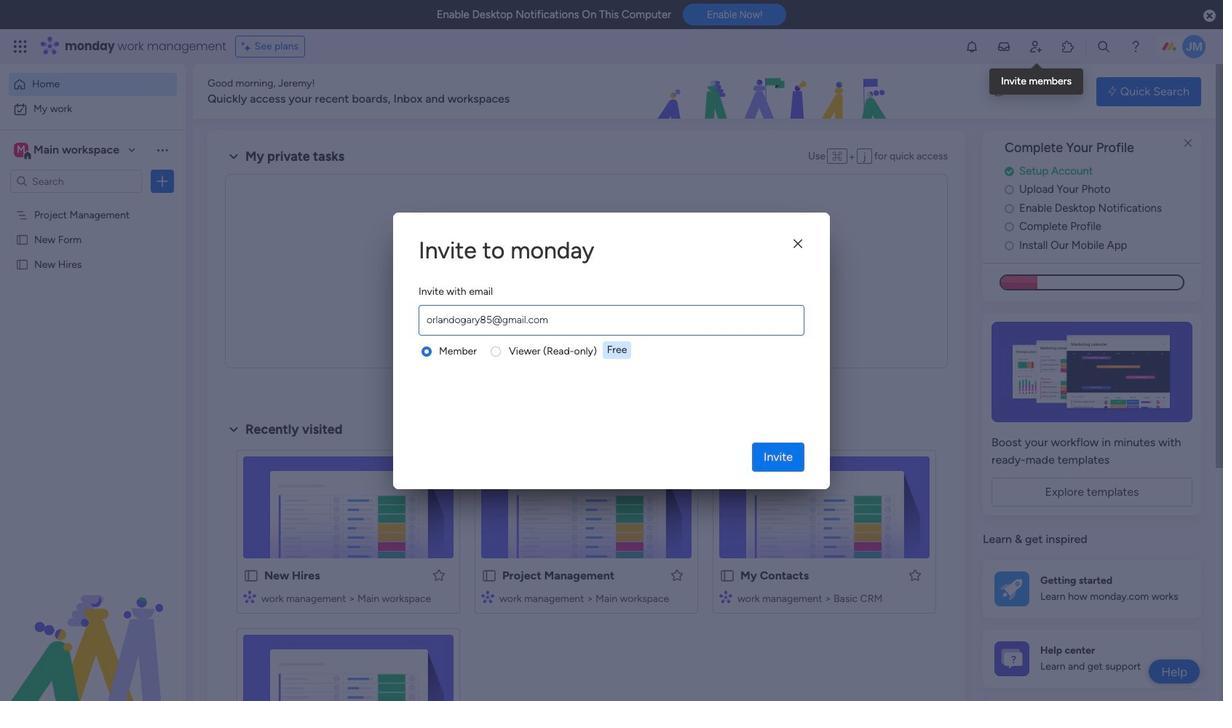 Task type: vqa. For each thing, say whether or not it's contained in the screenshot.
the left my contacts
no



Task type: describe. For each thing, give the bounding box(es) containing it.
select product image
[[13, 39, 28, 54]]

workspace image
[[14, 142, 28, 158]]

close my private tasks image
[[225, 148, 242, 165]]

help center element
[[983, 630, 1201, 688]]

add to favorites image for the bottommost public board image
[[432, 568, 446, 582]]

workspace selection element
[[14, 141, 122, 160]]

0 horizontal spatial public board image
[[15, 257, 29, 271]]

Enter one or more email addresses text field
[[422, 306, 801, 335]]

jeremy miller image
[[1182, 35, 1206, 58]]

v2 bolt switch image
[[1108, 83, 1117, 99]]

1 circle o image from the top
[[1005, 203, 1014, 214]]

2 circle o image from the top
[[1005, 240, 1014, 251]]

close image
[[793, 239, 802, 250]]

1 vertical spatial option
[[9, 98, 177, 121]]

update feed image
[[997, 39, 1011, 54]]

check circle image
[[1005, 166, 1014, 177]]

0 vertical spatial lottie animation element
[[571, 64, 980, 119]]

1 horizontal spatial public board image
[[481, 567, 497, 583]]

1 horizontal spatial lottie animation image
[[571, 64, 980, 119]]

see plans image
[[241, 39, 255, 55]]

templates image image
[[996, 322, 1188, 422]]

0 horizontal spatial public board image
[[15, 232, 29, 246]]

2 horizontal spatial public board image
[[719, 567, 735, 583]]

2 circle o image from the top
[[1005, 222, 1014, 232]]

getting started element
[[983, 560, 1201, 618]]

search everything image
[[1096, 39, 1111, 54]]

component image for public board icon to the middle
[[481, 590, 494, 604]]

dapulse close image
[[1203, 9, 1216, 23]]



Task type: locate. For each thing, give the bounding box(es) containing it.
notifications image
[[965, 39, 979, 54]]

0 horizontal spatial add to favorites image
[[432, 568, 446, 582]]

0 horizontal spatial component image
[[481, 590, 494, 604]]

quick search results list box
[[225, 438, 948, 701]]

help image
[[1128, 39, 1143, 54]]

1 vertical spatial lottie animation image
[[0, 554, 186, 701]]

0 vertical spatial circle o image
[[1005, 203, 1014, 214]]

close recently visited image
[[225, 420, 242, 438]]

monday marketplace image
[[1061, 39, 1075, 54]]

v2 user feedback image
[[995, 83, 1006, 100]]

1 vertical spatial circle o image
[[1005, 222, 1014, 232]]

add to favorites image
[[432, 568, 446, 582], [908, 568, 922, 582]]

circle o image
[[1005, 184, 1014, 195], [1005, 222, 1014, 232]]

1 vertical spatial circle o image
[[1005, 240, 1014, 251]]

0 vertical spatial public board image
[[15, 232, 29, 246]]

1 vertical spatial lottie animation element
[[0, 554, 186, 701]]

add to favorites image
[[670, 568, 684, 582]]

0 vertical spatial circle o image
[[1005, 184, 1014, 195]]

1 horizontal spatial public board image
[[243, 567, 259, 583]]

0 vertical spatial lottie animation image
[[571, 64, 980, 119]]

2 add to favorites image from the left
[[908, 568, 922, 582]]

1 add to favorites image from the left
[[432, 568, 446, 582]]

1 vertical spatial public board image
[[243, 567, 259, 583]]

0 horizontal spatial lottie animation image
[[0, 554, 186, 701]]

public board image
[[15, 232, 29, 246], [243, 567, 259, 583]]

option
[[9, 73, 177, 96], [9, 98, 177, 121], [0, 201, 186, 204]]

1 horizontal spatial component image
[[719, 590, 732, 604]]

public board image
[[15, 257, 29, 271], [481, 567, 497, 583], [719, 567, 735, 583]]

component image
[[481, 590, 494, 604], [719, 590, 732, 604]]

2 component image from the left
[[719, 590, 732, 604]]

1 horizontal spatial lottie animation element
[[571, 64, 980, 119]]

component image for the rightmost public board icon
[[719, 590, 732, 604]]

0 vertical spatial option
[[9, 73, 177, 96]]

add to favorites image for the rightmost public board icon
[[908, 568, 922, 582]]

circle o image
[[1005, 203, 1014, 214], [1005, 240, 1014, 251]]

invite members image
[[1029, 39, 1043, 54]]

component image
[[243, 590, 256, 604]]

0 horizontal spatial lottie animation element
[[0, 554, 186, 701]]

list box
[[0, 199, 186, 473]]

lottie animation element
[[571, 64, 980, 119], [0, 554, 186, 701]]

Search in workspace field
[[31, 173, 122, 190]]

2 vertical spatial option
[[0, 201, 186, 204]]

dapulse x slim image
[[1179, 135, 1197, 152]]

1 component image from the left
[[481, 590, 494, 604]]

lottie animation image
[[571, 64, 980, 119], [0, 554, 186, 701]]

1 circle o image from the top
[[1005, 184, 1014, 195]]

1 horizontal spatial add to favorites image
[[908, 568, 922, 582]]



